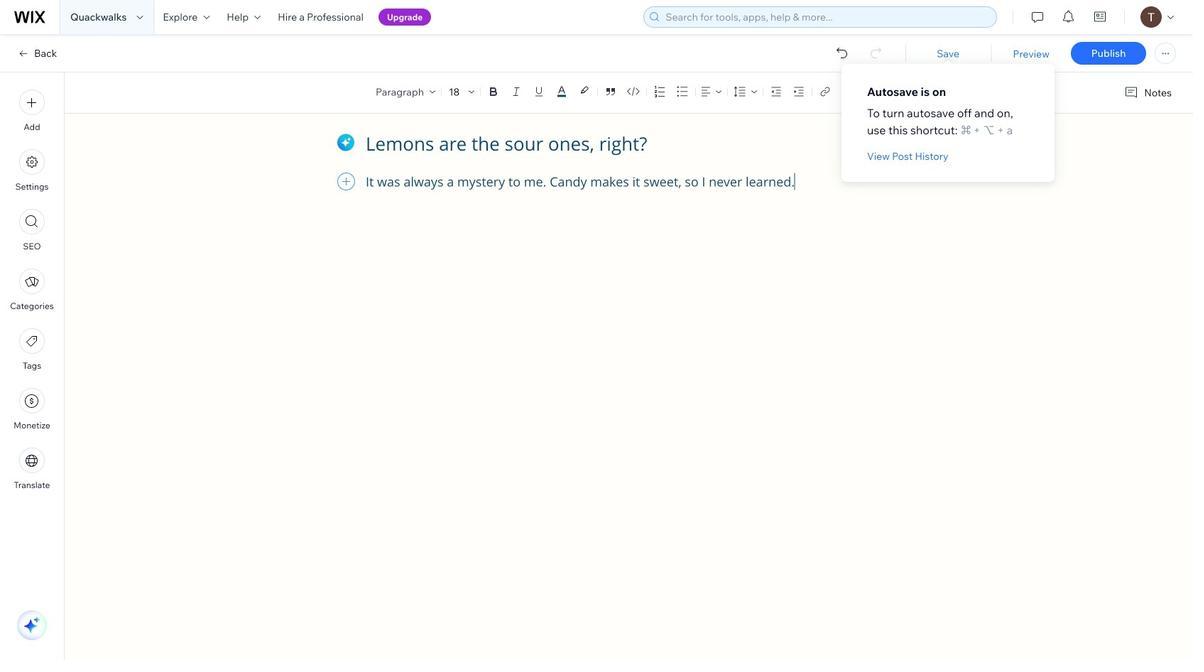 Task type: vqa. For each thing, say whether or not it's contained in the screenshot.
Font Size Field
yes



Task type: locate. For each thing, give the bounding box(es) containing it.
menu
[[0, 81, 64, 499]]

Search for tools, apps, help & more... field
[[662, 7, 993, 27]]

Font Size field
[[448, 85, 463, 99]]



Task type: describe. For each thing, give the bounding box(es) containing it.
Add a Catchy Title text field
[[366, 131, 877, 156]]



